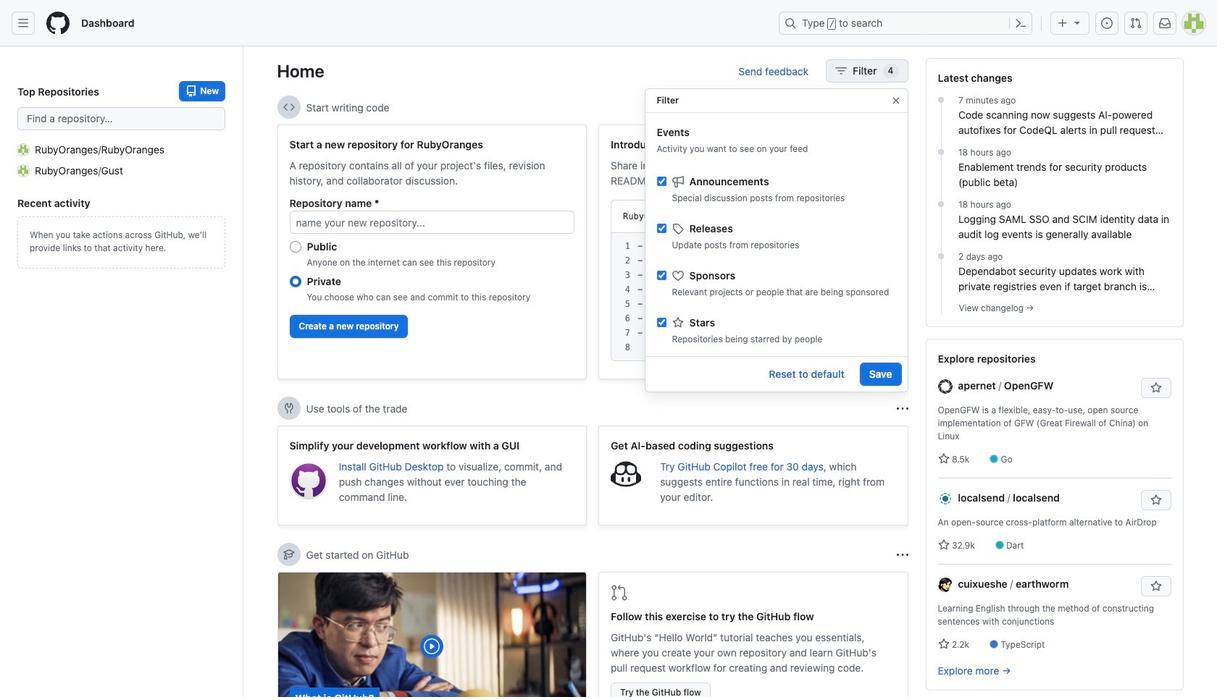 Task type: describe. For each thing, give the bounding box(es) containing it.
rubyoranges image
[[17, 144, 29, 155]]

issue opened image
[[1102, 17, 1113, 29]]

dot fill image
[[936, 251, 947, 262]]

gust image
[[17, 165, 29, 176]]

github desktop image
[[290, 462, 327, 500]]

star image for @cuixueshe profile "image"
[[938, 639, 950, 651]]

heart image
[[672, 270, 684, 282]]

why am i seeing this? image
[[897, 403, 909, 415]]

simplify your development workflow with a gui element
[[277, 426, 587, 526]]

star this repository image for the @localsend profile icon
[[1151, 495, 1162, 507]]

what is github? element
[[277, 573, 587, 698]]

tools image
[[283, 403, 295, 415]]

Find a repository… text field
[[17, 107, 225, 130]]

@localsend profile image
[[938, 492, 953, 507]]

2 dot fill image from the top
[[936, 146, 947, 158]]

close menu image
[[890, 95, 902, 107]]

triangle down image
[[1072, 17, 1084, 28]]

try the github flow element
[[599, 573, 909, 698]]

play image
[[423, 639, 441, 656]]

filter image
[[836, 65, 847, 77]]

why am i seeing this? image for introduce yourself with a profile readme element
[[897, 102, 909, 113]]

notifications image
[[1160, 17, 1171, 29]]

star this repository image
[[1151, 383, 1162, 394]]

Top Repositories search field
[[17, 107, 225, 130]]

star image for the @localsend profile icon
[[938, 540, 950, 552]]

star this repository image for @cuixueshe profile "image"
[[1151, 581, 1162, 593]]



Task type: locate. For each thing, give the bounding box(es) containing it.
explore repositories navigation
[[926, 339, 1184, 691]]

2 vertical spatial dot fill image
[[936, 199, 947, 210]]

None checkbox
[[657, 177, 666, 186]]

star image
[[672, 317, 684, 329], [938, 454, 950, 465]]

name your new repository... text field
[[290, 211, 575, 234]]

menu
[[645, 163, 908, 546]]

1 why am i seeing this? image from the top
[[897, 102, 909, 113]]

2 star image from the top
[[938, 639, 950, 651]]

1 vertical spatial star image
[[938, 639, 950, 651]]

0 vertical spatial star image
[[938, 540, 950, 552]]

tag image
[[672, 223, 684, 234]]

get ai-based coding suggestions element
[[599, 426, 909, 526]]

megaphone image
[[672, 176, 684, 187]]

git pull request image
[[1131, 17, 1142, 29]]

@cuixueshe profile image
[[938, 579, 953, 593]]

introduce yourself with a profile readme element
[[599, 125, 909, 380]]

0 vertical spatial dot fill image
[[936, 94, 947, 106]]

1 vertical spatial why am i seeing this? image
[[897, 550, 909, 561]]

none submit inside introduce yourself with a profile readme element
[[837, 207, 884, 227]]

star image
[[938, 540, 950, 552], [938, 639, 950, 651]]

None submit
[[837, 207, 884, 227]]

3 dot fill image from the top
[[936, 199, 947, 210]]

command palette image
[[1015, 17, 1027, 29]]

0 vertical spatial star image
[[672, 317, 684, 329]]

1 vertical spatial dot fill image
[[936, 146, 947, 158]]

None checkbox
[[657, 224, 666, 233], [657, 271, 666, 280], [657, 318, 666, 328], [657, 224, 666, 233], [657, 271, 666, 280], [657, 318, 666, 328]]

code image
[[283, 101, 295, 113]]

1 horizontal spatial star image
[[938, 454, 950, 465]]

@apernet profile image
[[938, 380, 953, 395]]

start a new repository element
[[277, 125, 587, 380]]

0 horizontal spatial star image
[[672, 317, 684, 329]]

git pull request image
[[611, 585, 628, 602]]

2 star this repository image from the top
[[1151, 581, 1162, 593]]

1 vertical spatial star image
[[938, 454, 950, 465]]

explore element
[[926, 58, 1184, 698]]

why am i seeing this? image for try the github flow element
[[897, 550, 909, 561]]

star image up the @localsend profile icon
[[938, 454, 950, 465]]

None radio
[[290, 241, 301, 253], [290, 276, 301, 288], [290, 241, 301, 253], [290, 276, 301, 288]]

0 vertical spatial why am i seeing this? image
[[897, 102, 909, 113]]

1 star image from the top
[[938, 540, 950, 552]]

dot fill image
[[936, 94, 947, 106], [936, 146, 947, 158], [936, 199, 947, 210]]

1 star this repository image from the top
[[1151, 495, 1162, 507]]

1 vertical spatial star this repository image
[[1151, 581, 1162, 593]]

why am i seeing this? image
[[897, 102, 909, 113], [897, 550, 909, 561]]

star this repository image
[[1151, 495, 1162, 507], [1151, 581, 1162, 593]]

what is github? image
[[278, 573, 586, 698]]

star image down heart icon
[[672, 317, 684, 329]]

1 dot fill image from the top
[[936, 94, 947, 106]]

homepage image
[[46, 12, 70, 35]]

plus image
[[1057, 17, 1069, 29]]

star image down @cuixueshe profile "image"
[[938, 639, 950, 651]]

star image up @cuixueshe profile "image"
[[938, 540, 950, 552]]

2 why am i seeing this? image from the top
[[897, 550, 909, 561]]

mortar board image
[[283, 549, 295, 561]]

0 vertical spatial star this repository image
[[1151, 495, 1162, 507]]



Task type: vqa. For each thing, say whether or not it's contained in the screenshot.
3rd "DOT FILL" Image from the bottom
yes



